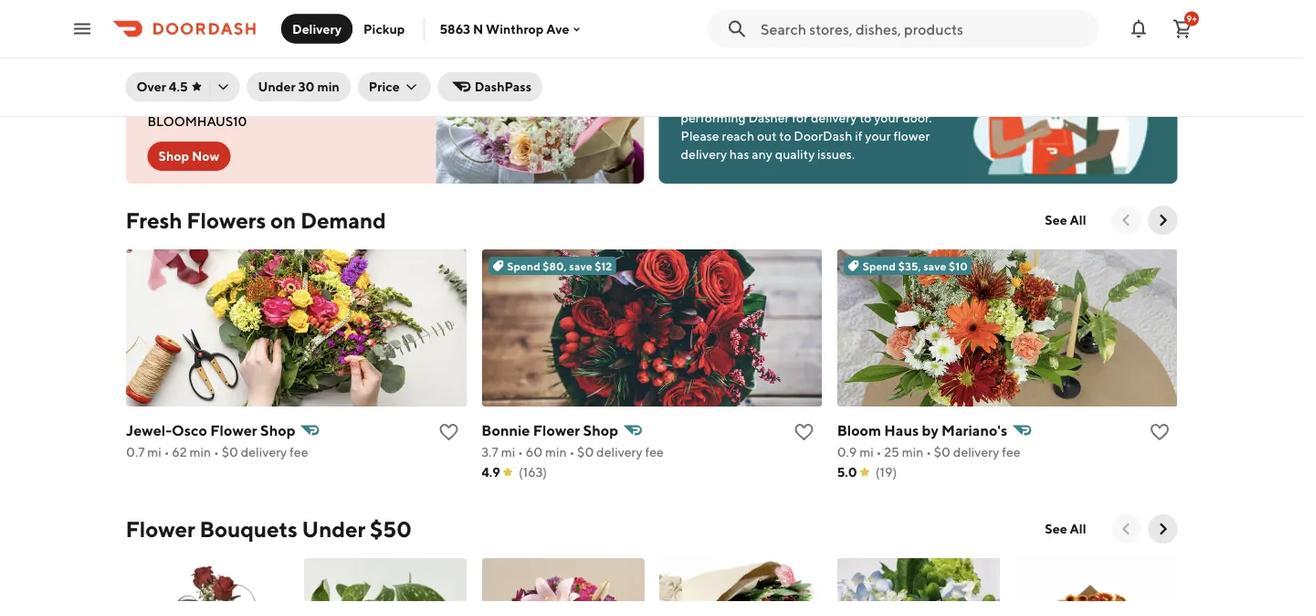 Task type: vqa. For each thing, say whether or not it's contained in the screenshot.
more info button
no



Task type: describe. For each thing, give the bounding box(es) containing it.
$​0 for flower
[[221, 444, 238, 460]]

spend for bloom
[[863, 259, 896, 272]]

5863 n winthrop ave
[[440, 21, 570, 36]]

3 • from the left
[[518, 444, 523, 460]]

bonnie
[[481, 422, 530, 439]]

$10 inside save on fresh flowers with $10 off bloom haus valid on orders of $35+ through 10/31. code: bloomhaus10
[[371, 43, 402, 64]]

62
[[172, 444, 187, 460]]

performing
[[681, 110, 746, 125]]

a
[[864, 92, 870, 107]]

shop now button
[[148, 142, 231, 171]]

$​0 for by
[[934, 444, 951, 460]]

1 horizontal spatial shop
[[260, 422, 295, 439]]

bonnie flower shop
[[481, 422, 618, 439]]

bloom inside save on fresh flowers with $10 off bloom haus valid on orders of $35+ through 10/31. code: bloomhaus10
[[175, 65, 231, 86]]

1 vertical spatial your
[[874, 110, 900, 125]]

over
[[137, 79, 166, 94]]

delivery for bloom haus by mariano's
[[953, 444, 999, 460]]

over 4.5
[[137, 79, 188, 94]]

n
[[473, 21, 483, 36]]

dashpass
[[475, 79, 532, 94]]

fresh flowers on demand link
[[126, 206, 386, 235]]

door.
[[903, 110, 932, 125]]

save
[[148, 43, 188, 64]]

previous button of carousel image for flower bouquets under $50
[[1118, 520, 1136, 538]]

click to add this store to your saved list image
[[1149, 421, 1171, 443]]

price
[[369, 79, 400, 94]]

code:
[[370, 95, 405, 111]]

winthrop
[[486, 21, 544, 36]]

valid
[[148, 95, 177, 111]]

click to add this store to your saved list image for bonnie flower shop
[[793, 421, 815, 443]]

min for jewel-osco flower shop
[[189, 444, 211, 460]]

delivery for jewel-osco flower shop
[[240, 444, 287, 460]]

reach
[[722, 128, 755, 143]]

Store search: begin typing to search for stores available on DoorDash text field
[[761, 19, 1088, 39]]

off inside the highest quality flowers are expertly arranged by the florist of your choice, then handed off to a high performing dasher for delivery to your door. please reach out to doordash if your flower delivery has any quality issues.
[[830, 92, 846, 107]]

osco
[[171, 422, 207, 439]]

under 30 min
[[258, 79, 340, 94]]

1 • from the left
[[164, 444, 169, 460]]

florist
[[894, 74, 927, 89]]

2 • from the left
[[213, 444, 219, 460]]

0.7 mi • 62 min • $​0 delivery fee
[[126, 444, 308, 460]]

1 horizontal spatial flower
[[210, 422, 257, 439]]

all for demand
[[1070, 212, 1087, 227]]

2 vertical spatial to
[[780, 128, 792, 143]]

5.0
[[837, 465, 857, 480]]

save for shop
[[569, 259, 592, 272]]

then
[[754, 92, 781, 107]]

dashpass button
[[438, 72, 543, 101]]

mi for jewel-
[[147, 444, 161, 460]]

10/31.
[[332, 95, 367, 111]]

spend $35, save $10
[[863, 259, 968, 272]]

through
[[283, 95, 330, 111]]

out
[[757, 128, 777, 143]]

0 horizontal spatial flowers
[[187, 207, 266, 233]]

delivery for bonnie flower shop
[[596, 444, 642, 460]]

flower bouquets under $50 link
[[126, 514, 412, 544]]

0 vertical spatial to
[[849, 92, 861, 107]]

shop inside button
[[159, 148, 189, 164]]

quality
[[775, 147, 815, 162]]

the
[[681, 43, 713, 64]]

$80,
[[543, 259, 567, 272]]

$​0 for shop
[[577, 444, 594, 460]]

min for bloom haus by mariano's
[[902, 444, 924, 460]]

flower bouquets under $50
[[126, 516, 412, 542]]

bloom haus by mariano's
[[837, 422, 1008, 439]]

see for fresh flowers on demand
[[1045, 212, 1068, 227]]

fee for bonnie flower shop
[[645, 444, 664, 460]]

over 4.5 button
[[126, 72, 240, 101]]

2 horizontal spatial flower
[[533, 422, 580, 439]]

open menu image
[[71, 18, 93, 40]]

flower
[[894, 128, 930, 143]]

min inside button
[[317, 79, 340, 94]]

pickup button
[[353, 14, 416, 43]]

see for flower bouquets under $50
[[1045, 521, 1068, 536]]

spend $80, save $12
[[507, 259, 612, 272]]

4.5
[[169, 79, 188, 94]]

shop now
[[159, 148, 220, 164]]

delivery
[[292, 21, 342, 36]]

spend for bonnie
[[507, 259, 540, 272]]

next button of carousel image for demand
[[1154, 211, 1173, 229]]

bouquets
[[200, 516, 298, 542]]

6 • from the left
[[926, 444, 931, 460]]

mi for bloom
[[859, 444, 874, 460]]

0 vertical spatial on
[[192, 43, 214, 64]]

jewel-osco flower shop
[[126, 422, 295, 439]]

60
[[526, 444, 542, 460]]

fresh
[[126, 207, 182, 233]]

off inside save on fresh flowers with $10 off bloom haus valid on orders of $35+ through 10/31. code: bloomhaus10
[[148, 65, 172, 86]]

ave
[[547, 21, 570, 36]]

the
[[872, 74, 892, 89]]

4 • from the left
[[569, 444, 575, 460]]

4.9
[[481, 465, 500, 480]]

arranged
[[800, 74, 853, 89]]

choice,
[[710, 92, 751, 107]]

mi for bonnie
[[501, 444, 515, 460]]

mariano's
[[942, 422, 1008, 439]]

previous button of carousel image for fresh flowers on demand
[[1118, 211, 1136, 229]]

0 horizontal spatial flower
[[126, 516, 195, 542]]

highest
[[717, 43, 784, 64]]



Task type: locate. For each thing, give the bounding box(es) containing it.
$​0
[[221, 444, 238, 460], [577, 444, 594, 460], [934, 444, 951, 460]]

0 items, open order cart image
[[1172, 18, 1194, 40]]

1 click to add this store to your saved list image from the left
[[437, 421, 459, 443]]

are
[[729, 74, 748, 89]]

dasher
[[749, 110, 790, 125]]

your
[[681, 92, 707, 107], [874, 110, 900, 125], [865, 128, 891, 143]]

delivery down mariano's
[[953, 444, 999, 460]]

flower up the 0.7 mi • 62 min • $​0 delivery fee
[[210, 422, 257, 439]]

$10
[[371, 43, 402, 64], [949, 259, 968, 272]]

price button
[[358, 72, 431, 101]]

30
[[298, 79, 315, 94]]

$50
[[370, 516, 412, 542]]

1 horizontal spatial flowers
[[681, 74, 727, 89]]

2 fee from the left
[[645, 444, 664, 460]]

flower up 3.7 mi • 60 min • $​0 delivery fee
[[533, 422, 580, 439]]

0 horizontal spatial bloom
[[175, 65, 231, 86]]

0 horizontal spatial off
[[148, 65, 172, 86]]

to left a at the right
[[849, 92, 861, 107]]

delivery down bonnie flower shop
[[596, 444, 642, 460]]

fresh flowers on demand
[[126, 207, 386, 233]]

$35,
[[898, 259, 921, 272]]

(19)
[[876, 465, 897, 480]]

by
[[855, 74, 870, 89], [922, 422, 939, 439]]

please
[[681, 128, 720, 143]]

all
[[1070, 212, 1087, 227], [1070, 521, 1087, 536]]

bloom
[[175, 65, 231, 86], [837, 422, 881, 439]]

$​0 down bonnie flower shop
[[577, 444, 594, 460]]

by up a at the right
[[855, 74, 870, 89]]

1 horizontal spatial save
[[923, 259, 946, 272]]

delivery down jewel-osco flower shop
[[240, 444, 287, 460]]

all for $50
[[1070, 521, 1087, 536]]

of left the $35+
[[236, 95, 248, 111]]

25
[[884, 444, 899, 460]]

mi
[[147, 444, 161, 460], [501, 444, 515, 460], [859, 444, 874, 460]]

1 vertical spatial on
[[180, 95, 194, 111]]

save on fresh flowers with $10 off bloom haus valid on orders of $35+ through 10/31. code: bloomhaus10
[[148, 43, 405, 129]]

0 vertical spatial haus
[[234, 65, 278, 86]]

delivery up doordash
[[811, 110, 857, 125]]

1 horizontal spatial click to add this store to your saved list image
[[793, 421, 815, 443]]

$12
[[594, 259, 612, 272]]

haus down fresh at the left top of the page
[[234, 65, 278, 86]]

0 vertical spatial see all link
[[1035, 206, 1098, 235]]

0 horizontal spatial save
[[569, 259, 592, 272]]

$10 right $35,
[[949, 259, 968, 272]]

to right out
[[780, 128, 792, 143]]

$10 down pickup
[[371, 43, 402, 64]]

1 vertical spatial haus
[[884, 422, 919, 439]]

5863 n winthrop ave button
[[440, 21, 584, 36]]

bloom up orders in the top left of the page
[[175, 65, 231, 86]]

1 vertical spatial $10
[[949, 259, 968, 272]]

2 click to add this store to your saved list image from the left
[[793, 421, 815, 443]]

2 spend from the left
[[863, 259, 896, 272]]

haus inside save on fresh flowers with $10 off bloom haus valid on orders of $35+ through 10/31. code: bloomhaus10
[[234, 65, 278, 86]]

pickup
[[364, 21, 405, 36]]

0 horizontal spatial of
[[236, 95, 248, 111]]

to
[[849, 92, 861, 107], [860, 110, 872, 125], [780, 128, 792, 143]]

bloomhaus10
[[148, 114, 247, 129]]

5863
[[440, 21, 471, 36]]

2 all from the top
[[1070, 521, 1087, 536]]

your right if on the right top of the page
[[865, 128, 891, 143]]

1 previous button of carousel image from the top
[[1118, 211, 1136, 229]]

• down the bloom haus by mariano's
[[926, 444, 931, 460]]

by inside the highest quality flowers are expertly arranged by the florist of your choice, then handed off to a high performing dasher for delivery to your door. please reach out to doordash if your flower delivery has any quality issues.
[[855, 74, 870, 89]]

1 vertical spatial by
[[922, 422, 939, 439]]

with
[[330, 43, 367, 64]]

2 see all link from the top
[[1035, 514, 1098, 544]]

notification bell image
[[1128, 18, 1150, 40]]

2 vertical spatial on
[[270, 207, 296, 233]]

min right 25
[[902, 444, 924, 460]]

0 horizontal spatial under
[[258, 79, 296, 94]]

off down the save
[[148, 65, 172, 86]]

0 vertical spatial under
[[258, 79, 296, 94]]

fee for jewel-osco flower shop
[[289, 444, 308, 460]]

off down arranged
[[830, 92, 846, 107]]

save left $12
[[569, 259, 592, 272]]

2 see from the top
[[1045, 521, 1068, 536]]

0.7
[[126, 444, 144, 460]]

1 vertical spatial see all link
[[1035, 514, 1098, 544]]

0 horizontal spatial mi
[[147, 444, 161, 460]]

min for bonnie flower shop
[[545, 444, 567, 460]]

spend left $80,
[[507, 259, 540, 272]]

$​0 down jewel-osco flower shop
[[221, 444, 238, 460]]

delivery
[[811, 110, 857, 125], [681, 147, 727, 162], [240, 444, 287, 460], [596, 444, 642, 460], [953, 444, 999, 460]]

0 horizontal spatial spend
[[507, 259, 540, 272]]

3.7
[[481, 444, 498, 460]]

on left demand
[[270, 207, 296, 233]]

1 horizontal spatial under
[[302, 516, 366, 542]]

to down a at the right
[[860, 110, 872, 125]]

0 horizontal spatial haus
[[234, 65, 278, 86]]

2 see all from the top
[[1045, 521, 1087, 536]]

1 see all link from the top
[[1035, 206, 1098, 235]]

see all link
[[1035, 206, 1098, 235], [1035, 514, 1098, 544]]

previous button of carousel image
[[1118, 211, 1136, 229], [1118, 520, 1136, 538]]

• left 62
[[164, 444, 169, 460]]

• left 25
[[876, 444, 882, 460]]

flowers down the
[[681, 74, 727, 89]]

on down 4.5
[[180, 95, 194, 111]]

2 horizontal spatial mi
[[859, 444, 874, 460]]

2 vertical spatial your
[[865, 128, 891, 143]]

your up "performing"
[[681, 92, 707, 107]]

0.9 mi • 25 min • $​0 delivery fee
[[837, 444, 1021, 460]]

under inside under 30 min button
[[258, 79, 296, 94]]

3 $​0 from the left
[[934, 444, 951, 460]]

2 mi from the left
[[501, 444, 515, 460]]

flowers down now
[[187, 207, 266, 233]]

(163)
[[518, 465, 547, 480]]

1 vertical spatial of
[[236, 95, 248, 111]]

1 vertical spatial under
[[302, 516, 366, 542]]

shop left now
[[159, 148, 189, 164]]

quality
[[788, 43, 852, 64]]

mi right "0.9"
[[859, 444, 874, 460]]

min right 62
[[189, 444, 211, 460]]

1 vertical spatial bloom
[[837, 422, 881, 439]]

see all link for demand
[[1035, 206, 1098, 235]]

next button of carousel image
[[1154, 211, 1173, 229], [1154, 520, 1173, 538]]

9+ button
[[1165, 11, 1201, 47]]

delivery down "please"
[[681, 147, 727, 162]]

1 vertical spatial next button of carousel image
[[1154, 520, 1173, 538]]

0 horizontal spatial fee
[[289, 444, 308, 460]]

1 horizontal spatial by
[[922, 422, 939, 439]]

1 fee from the left
[[289, 444, 308, 460]]

1 save from the left
[[569, 259, 592, 272]]

1 mi from the left
[[147, 444, 161, 460]]

on right the save
[[192, 43, 214, 64]]

2 $​0 from the left
[[577, 444, 594, 460]]

bloom up "0.9"
[[837, 422, 881, 439]]

0 vertical spatial previous button of carousel image
[[1118, 211, 1136, 229]]

1 see all from the top
[[1045, 212, 1087, 227]]

2 horizontal spatial shop
[[583, 422, 618, 439]]

1 horizontal spatial $10
[[949, 259, 968, 272]]

3 fee from the left
[[1002, 444, 1021, 460]]

1 vertical spatial previous button of carousel image
[[1118, 520, 1136, 538]]

$35+
[[251, 95, 280, 111]]

issues.
[[818, 147, 855, 162]]

any
[[752, 147, 773, 162]]

click to add this store to your saved list image for jewel-osco flower shop
[[437, 421, 459, 443]]

1 vertical spatial off
[[830, 92, 846, 107]]

of inside save on fresh flowers with $10 off bloom haus valid on orders of $35+ through 10/31. code: bloomhaus10
[[236, 95, 248, 111]]

0 vertical spatial all
[[1070, 212, 1087, 227]]

1 horizontal spatial fee
[[645, 444, 664, 460]]

0 vertical spatial by
[[855, 74, 870, 89]]

2 previous button of carousel image from the top
[[1118, 520, 1136, 538]]

mi right 3.7
[[501, 444, 515, 460]]

0 vertical spatial see all
[[1045, 212, 1087, 227]]

0 horizontal spatial click to add this store to your saved list image
[[437, 421, 459, 443]]

1 spend from the left
[[507, 259, 540, 272]]

min right 30
[[317, 79, 340, 94]]

0 vertical spatial $10
[[371, 43, 402, 64]]

under 30 min button
[[247, 72, 351, 101]]

3 mi from the left
[[859, 444, 874, 460]]

1 horizontal spatial $​0
[[577, 444, 594, 460]]

0 horizontal spatial by
[[855, 74, 870, 89]]

1 horizontal spatial haus
[[884, 422, 919, 439]]

has
[[730, 147, 750, 162]]

save for by
[[923, 259, 946, 272]]

under up the $35+
[[258, 79, 296, 94]]

• left 60
[[518, 444, 523, 460]]

5 • from the left
[[876, 444, 882, 460]]

click to add this store to your saved list image
[[437, 421, 459, 443], [793, 421, 815, 443]]

for
[[792, 110, 809, 125]]

2 horizontal spatial $​0
[[934, 444, 951, 460]]

• down bonnie flower shop
[[569, 444, 575, 460]]

0 horizontal spatial shop
[[159, 148, 189, 164]]

• down jewel-osco flower shop
[[213, 444, 219, 460]]

see
[[1045, 212, 1068, 227], [1045, 521, 1068, 536]]

$​0 down the bloom haus by mariano's
[[934, 444, 951, 460]]

1 see from the top
[[1045, 212, 1068, 227]]

2 save from the left
[[923, 259, 946, 272]]

min right 60
[[545, 444, 567, 460]]

now
[[192, 148, 220, 164]]

shop up 3.7 mi • 60 min • $​0 delivery fee
[[583, 422, 618, 439]]

spend left $35,
[[863, 259, 896, 272]]

•
[[164, 444, 169, 460], [213, 444, 219, 460], [518, 444, 523, 460], [569, 444, 575, 460], [876, 444, 882, 460], [926, 444, 931, 460]]

0 vertical spatial of
[[930, 74, 942, 89]]

1 horizontal spatial mi
[[501, 444, 515, 460]]

1 vertical spatial to
[[860, 110, 872, 125]]

see all for flower bouquets under $50
[[1045, 521, 1087, 536]]

by up 0.9 mi • 25 min • $​0 delivery fee
[[922, 422, 939, 439]]

handed
[[783, 92, 828, 107]]

1 vertical spatial all
[[1070, 521, 1087, 536]]

9+
[[1187, 13, 1197, 24]]

1 vertical spatial see all
[[1045, 521, 1087, 536]]

under left '$50'
[[302, 516, 366, 542]]

2 next button of carousel image from the top
[[1154, 520, 1173, 538]]

2 horizontal spatial fee
[[1002, 444, 1021, 460]]

0 vertical spatial bloom
[[175, 65, 231, 86]]

fee for bloom haus by mariano's
[[1002, 444, 1021, 460]]

1 horizontal spatial of
[[930, 74, 942, 89]]

0.9
[[837, 444, 857, 460]]

high
[[873, 92, 899, 107]]

shop up the 0.7 mi • 62 min • $​0 delivery fee
[[260, 422, 295, 439]]

3.7 mi • 60 min • $​0 delivery fee
[[481, 444, 664, 460]]

1 vertical spatial flowers
[[187, 207, 266, 233]]

0 horizontal spatial $10
[[371, 43, 402, 64]]

see all for fresh flowers on demand
[[1045, 212, 1087, 227]]

your down high
[[874, 110, 900, 125]]

flowers
[[264, 43, 326, 64]]

1 horizontal spatial bloom
[[837, 422, 881, 439]]

under
[[258, 79, 296, 94], [302, 516, 366, 542]]

jewel-
[[126, 422, 171, 439]]

if
[[855, 128, 863, 143]]

0 vertical spatial flowers
[[681, 74, 727, 89]]

see all
[[1045, 212, 1087, 227], [1045, 521, 1087, 536]]

expertly
[[750, 74, 798, 89]]

next button of carousel image for $50
[[1154, 520, 1173, 538]]

mi right 0.7
[[147, 444, 161, 460]]

under inside flower bouquets under $50 link
[[302, 516, 366, 542]]

of inside the highest quality flowers are expertly arranged by the florist of your choice, then handed off to a high performing dasher for delivery to your door. please reach out to doordash if your flower delivery has any quality issues.
[[930, 74, 942, 89]]

1 next button of carousel image from the top
[[1154, 211, 1173, 229]]

demand
[[300, 207, 386, 233]]

the highest quality flowers are expertly arranged by the florist of your choice, then handed off to a high performing dasher for delivery to your door. please reach out to doordash if your flower delivery has any quality issues.
[[681, 43, 942, 162]]

of right florist
[[930, 74, 942, 89]]

1 horizontal spatial spend
[[863, 259, 896, 272]]

0 vertical spatial your
[[681, 92, 707, 107]]

fresh
[[217, 43, 260, 64]]

min
[[317, 79, 340, 94], [189, 444, 211, 460], [545, 444, 567, 460], [902, 444, 924, 460]]

save
[[569, 259, 592, 272], [923, 259, 946, 272]]

0 horizontal spatial $​0
[[221, 444, 238, 460]]

0 vertical spatial next button of carousel image
[[1154, 211, 1173, 229]]

1 horizontal spatial off
[[830, 92, 846, 107]]

fee
[[289, 444, 308, 460], [645, 444, 664, 460], [1002, 444, 1021, 460]]

0 vertical spatial see
[[1045, 212, 1068, 227]]

delivery button
[[281, 14, 353, 43]]

1 vertical spatial see
[[1045, 521, 1068, 536]]

0 vertical spatial off
[[148, 65, 172, 86]]

save right $35,
[[923, 259, 946, 272]]

flowers inside the highest quality flowers are expertly arranged by the florist of your choice, then handed off to a high performing dasher for delivery to your door. please reach out to doordash if your flower delivery has any quality issues.
[[681, 74, 727, 89]]

see all link for $50
[[1035, 514, 1098, 544]]

flower
[[210, 422, 257, 439], [533, 422, 580, 439], [126, 516, 195, 542]]

doordash
[[794, 128, 853, 143]]

1 all from the top
[[1070, 212, 1087, 227]]

flower down 62
[[126, 516, 195, 542]]

1 $​0 from the left
[[221, 444, 238, 460]]

haus up 25
[[884, 422, 919, 439]]

orders
[[197, 95, 234, 111]]



